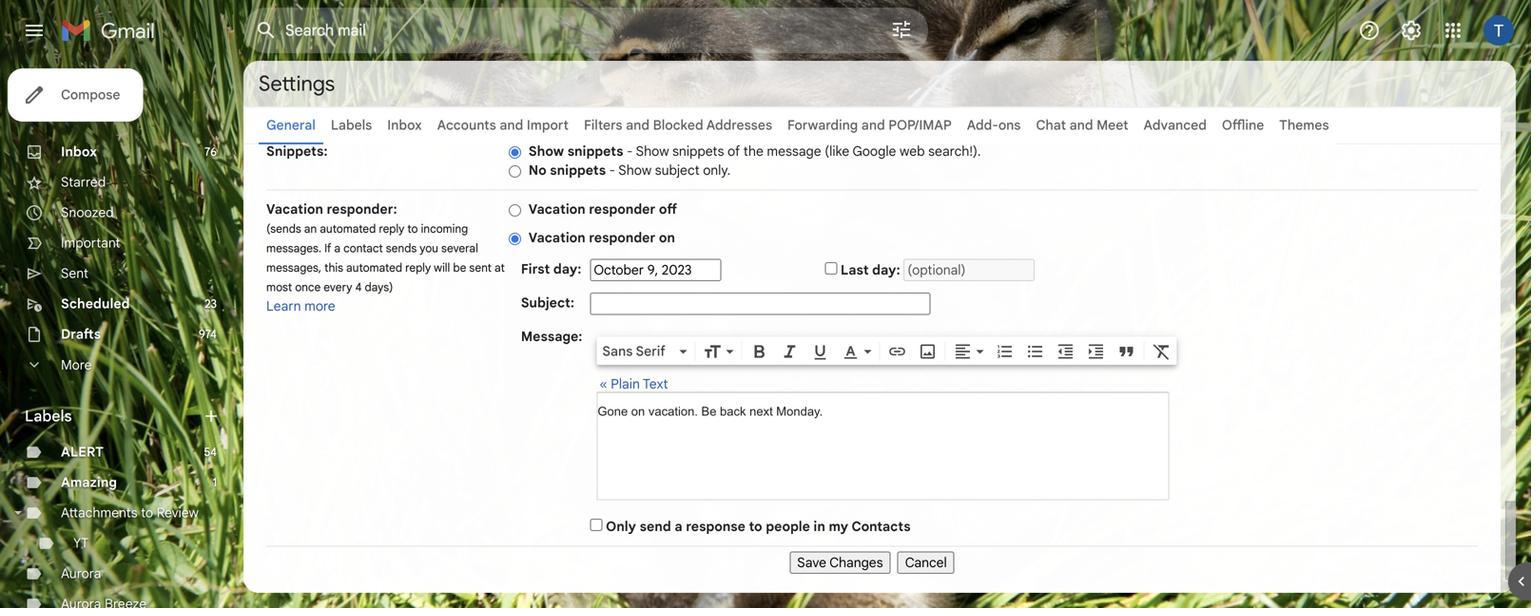 Task type: describe. For each thing, give the bounding box(es) containing it.
vacation responder off
[[529, 201, 677, 218]]

will
[[434, 261, 450, 275]]

gone on vacation. be back next monday.
[[598, 405, 823, 419]]

vacation.
[[649, 405, 698, 419]]

inbox for the topmost inbox link
[[387, 117, 422, 134]]

important
[[61, 235, 120, 252]]

indent less ‪(⌘[)‬ image
[[1056, 342, 1075, 361]]

filters
[[584, 117, 623, 134]]

labels link
[[331, 117, 372, 134]]

days)
[[365, 281, 393, 295]]

cancel button
[[898, 552, 955, 575]]

2 horizontal spatial to
[[749, 519, 763, 536]]

learn
[[266, 298, 301, 315]]

bold ‪(⌘b)‬ image
[[750, 342, 769, 361]]

aurora
[[61, 566, 101, 583]]

main menu image
[[23, 19, 46, 42]]

chat
[[1036, 117, 1067, 134]]

sans serif option
[[599, 342, 676, 361]]

subject:
[[521, 295, 575, 312]]

0 horizontal spatial reply
[[379, 222, 405, 236]]

snippets for show subject only.
[[550, 162, 606, 179]]

amazing link
[[61, 475, 117, 491]]

labels heading
[[25, 407, 202, 426]]

54
[[204, 446, 217, 460]]

messages.
[[266, 242, 322, 256]]

link ‪(⌘k)‬ image
[[888, 342, 907, 361]]

of
[[728, 143, 740, 160]]

vacation responder: (sends an automated reply to incoming messages. if a contact sends you several messages, this automated reply will be sent at most once every 4 days) learn more
[[266, 201, 505, 315]]

several
[[441, 242, 478, 256]]

1 horizontal spatial reply
[[405, 261, 431, 275]]

quote ‪(⌘⇧9)‬ image
[[1117, 342, 1136, 361]]

show for no snippets
[[619, 162, 652, 179]]

settings image
[[1400, 19, 1423, 42]]

0 vertical spatial automated
[[320, 222, 376, 236]]

- for show snippets of the message (like google web search!).
[[627, 143, 633, 160]]

only
[[606, 519, 636, 536]]

learn more link
[[266, 298, 336, 315]]

a inside vacation responder: (sends an automated reply to incoming messages. if a contact sends you several messages, this automated reply will be sent at most once every 4 days) learn more
[[334, 242, 341, 256]]

1 horizontal spatial a
[[675, 519, 683, 536]]

attachments
[[61, 505, 138, 522]]

changes
[[830, 555, 883, 572]]

last
[[841, 262, 869, 279]]

4
[[355, 281, 362, 295]]

add-ons link
[[967, 117, 1021, 134]]

only.
[[703, 162, 731, 179]]

0 vertical spatial inbox link
[[387, 117, 422, 134]]

more
[[61, 357, 92, 374]]

sent
[[61, 265, 88, 282]]

to inside vacation responder: (sends an automated reply to incoming messages. if a contact sends you several messages, this automated reply will be sent at most once every 4 days) learn more
[[408, 222, 418, 236]]

vacation responder on
[[529, 230, 675, 246]]

gmail image
[[61, 11, 165, 49]]

if
[[324, 242, 331, 256]]

first day:
[[521, 261, 582, 278]]

add-ons
[[967, 117, 1021, 134]]

back
[[720, 405, 746, 419]]

response
[[686, 519, 746, 536]]

accounts and import link
[[437, 117, 569, 134]]

accounts
[[437, 117, 496, 134]]

day: for first day:
[[554, 261, 582, 278]]

sent
[[469, 261, 492, 275]]

sans
[[603, 343, 633, 360]]

advanced search options image
[[883, 10, 921, 49]]

show snippets - show snippets of the message (like google web search!).
[[529, 143, 981, 160]]

forwarding
[[788, 117, 858, 134]]

labels for labels link
[[331, 117, 372, 134]]

and for filters
[[626, 117, 650, 134]]

filters and blocked addresses
[[584, 117, 773, 134]]

the
[[744, 143, 764, 160]]

next
[[750, 405, 773, 419]]

themes
[[1280, 117, 1330, 134]]

snoozed link
[[61, 205, 114, 221]]

show for show snippets
[[636, 143, 669, 160]]

and for chat
[[1070, 117, 1094, 134]]

scheduled
[[61, 296, 130, 313]]

(sends
[[266, 222, 301, 236]]

gone
[[598, 405, 628, 419]]

1 vertical spatial inbox link
[[61, 144, 97, 160]]

pop/imap
[[889, 117, 952, 134]]

this
[[324, 261, 343, 275]]

messages,
[[266, 261, 322, 275]]

only send a response to people in my contacts
[[606, 519, 911, 536]]

labels for "labels" heading
[[25, 407, 72, 426]]

support image
[[1359, 19, 1381, 42]]

message:
[[521, 329, 583, 345]]

addresses
[[707, 117, 773, 134]]

attachments to review link
[[61, 505, 199, 522]]

most
[[266, 281, 292, 295]]

bulleted list ‪(⌘⇧8)‬ image
[[1026, 342, 1045, 361]]

forwarding and pop/imap
[[788, 117, 952, 134]]

be
[[453, 261, 467, 275]]

import
[[527, 117, 569, 134]]

vacation for vacation responder: (sends an automated reply to incoming messages. if a contact sends you several messages, this automated reply will be sent at most once every 4 days) learn more
[[266, 201, 323, 218]]

filters and blocked addresses link
[[584, 117, 773, 134]]

subject
[[655, 162, 700, 179]]

starred
[[61, 174, 106, 191]]

alert link
[[61, 444, 104, 461]]

snippets for show snippets of the message (like google web search!).
[[568, 143, 624, 160]]

search!).
[[929, 143, 981, 160]]

- for show subject only.
[[610, 162, 616, 179]]

meet
[[1097, 117, 1129, 134]]

Show snippets radio
[[509, 145, 521, 160]]

snippets:
[[266, 143, 328, 160]]

First day: text field
[[590, 259, 722, 282]]



Task type: vqa. For each thing, say whether or not it's contained in the screenshot.
"and" corresponding to Accounts
yes



Task type: locate. For each thing, give the bounding box(es) containing it.
to inside labels navigation
[[141, 505, 153, 522]]

0 horizontal spatial inbox
[[61, 144, 97, 160]]

google
[[853, 143, 897, 160]]

0 vertical spatial a
[[334, 242, 341, 256]]

Last day: text field
[[904, 259, 1035, 282]]

0 vertical spatial on
[[659, 230, 675, 246]]

and right chat
[[1070, 117, 1094, 134]]

chat and meet
[[1036, 117, 1129, 134]]

inbox link
[[387, 117, 422, 134], [61, 144, 97, 160]]

and right filters
[[626, 117, 650, 134]]

0 vertical spatial -
[[627, 143, 633, 160]]

1 vertical spatial a
[[675, 519, 683, 536]]

settings
[[259, 70, 335, 97]]

alert
[[61, 444, 104, 461]]

indent more ‪(⌘])‬ image
[[1087, 342, 1106, 361]]

0 horizontal spatial on
[[632, 405, 645, 419]]

Last day: checkbox
[[825, 263, 837, 275]]

remove formatting ‪(⌘\)‬ image
[[1152, 342, 1172, 361]]

0 horizontal spatial day:
[[554, 261, 582, 278]]

inbox for the bottom inbox link
[[61, 144, 97, 160]]

snippets right no
[[550, 162, 606, 179]]

1 vertical spatial labels
[[25, 407, 72, 426]]

Vacation responder text field
[[598, 403, 1169, 490]]

and for forwarding
[[862, 117, 885, 134]]

Vacation responder on radio
[[509, 232, 521, 246]]

ons
[[999, 117, 1021, 134]]

responder:
[[327, 201, 397, 218]]

no snippets - show subject only.
[[529, 162, 731, 179]]

important link
[[61, 235, 120, 252]]

navigation
[[266, 548, 1478, 575]]

on right the gone
[[632, 405, 645, 419]]

you
[[420, 242, 439, 256]]

numbered list ‪(⌘⇧7)‬ image
[[996, 342, 1015, 361]]

more
[[305, 298, 336, 315]]

- up vacation responder off
[[610, 162, 616, 179]]

labels up alert "link"
[[25, 407, 72, 426]]

yt link
[[73, 536, 89, 552]]

drafts link
[[61, 326, 101, 343]]

yt
[[73, 536, 89, 552]]

inbox up starred "link"
[[61, 144, 97, 160]]

vacation up '(sends'
[[266, 201, 323, 218]]

3 and from the left
[[862, 117, 885, 134]]

once
[[295, 281, 321, 295]]

labels
[[331, 117, 372, 134], [25, 407, 72, 426]]

no
[[529, 162, 547, 179]]

be
[[702, 405, 717, 419]]

Only send a response to people in my Contacts checkbox
[[590, 519, 603, 532]]

1 horizontal spatial -
[[627, 143, 633, 160]]

navigation containing save changes
[[266, 548, 1478, 575]]

sans serif
[[603, 343, 666, 360]]

0 horizontal spatial inbox link
[[61, 144, 97, 160]]

1 vertical spatial responder
[[589, 230, 656, 246]]

every
[[324, 281, 352, 295]]

sent link
[[61, 265, 88, 282]]

0 horizontal spatial to
[[141, 505, 153, 522]]

to up sends
[[408, 222, 418, 236]]

reply up sends
[[379, 222, 405, 236]]

snippets down filters
[[568, 143, 624, 160]]

save changes
[[798, 555, 883, 572]]

and for accounts
[[500, 117, 523, 134]]

4 and from the left
[[1070, 117, 1094, 134]]

0 vertical spatial inbox
[[387, 117, 422, 134]]

76
[[205, 145, 217, 159]]

serif
[[636, 343, 666, 360]]

snippets up only.
[[673, 143, 724, 160]]

974
[[199, 328, 217, 342]]

to left the people
[[749, 519, 763, 536]]

and
[[500, 117, 523, 134], [626, 117, 650, 134], [862, 117, 885, 134], [1070, 117, 1094, 134]]

1 vertical spatial reply
[[405, 261, 431, 275]]

labels navigation
[[0, 61, 244, 609]]

inbox link up starred "link"
[[61, 144, 97, 160]]

a
[[334, 242, 341, 256], [675, 519, 683, 536]]

first
[[521, 261, 550, 278]]

accounts and import
[[437, 117, 569, 134]]

23
[[205, 297, 217, 312]]

show up the 'no snippets - show subject only.'
[[636, 143, 669, 160]]

day: for last day:
[[873, 262, 901, 279]]

show left the subject
[[619, 162, 652, 179]]

to left review
[[141, 505, 153, 522]]

italic ‪(⌘i)‬ image
[[780, 342, 800, 361]]

1 vertical spatial inbox
[[61, 144, 97, 160]]

chat and meet link
[[1036, 117, 1129, 134]]

at
[[495, 261, 505, 275]]

responder up the vacation responder on
[[589, 201, 656, 218]]

contact
[[344, 242, 383, 256]]

on down off
[[659, 230, 675, 246]]

starred link
[[61, 174, 106, 191]]

responder for off
[[589, 201, 656, 218]]

incoming
[[421, 222, 468, 236]]

amazing
[[61, 475, 117, 491]]

vacation right vacation responder off radio
[[529, 201, 586, 218]]

Subject text field
[[590, 293, 931, 315]]

1 vertical spatial automated
[[346, 261, 403, 275]]

1 horizontal spatial inbox link
[[387, 117, 422, 134]]

send
[[640, 519, 671, 536]]

a right the if
[[334, 242, 341, 256]]

compose
[[61, 87, 120, 103]]

an
[[304, 222, 317, 236]]

None search field
[[244, 8, 929, 53]]

0 vertical spatial responder
[[589, 201, 656, 218]]

1 horizontal spatial inbox
[[387, 117, 422, 134]]

general
[[266, 117, 316, 134]]

show up no
[[529, 143, 564, 160]]

1 horizontal spatial to
[[408, 222, 418, 236]]

1 horizontal spatial day:
[[873, 262, 901, 279]]

monday.
[[777, 405, 823, 419]]

and up show snippets option
[[500, 117, 523, 134]]

advanced link
[[1144, 117, 1207, 134]]

labels inside navigation
[[25, 407, 72, 426]]

Search mail text field
[[285, 21, 837, 40]]

compose button
[[8, 68, 143, 122]]

responder for on
[[589, 230, 656, 246]]

automated
[[320, 222, 376, 236], [346, 261, 403, 275]]

vacation
[[266, 201, 323, 218], [529, 201, 586, 218], [529, 230, 586, 246]]

attachments to review
[[61, 505, 199, 522]]

0 horizontal spatial labels
[[25, 407, 72, 426]]

add-
[[967, 117, 999, 134]]

formatting options toolbar
[[597, 337, 1177, 365]]

1 responder from the top
[[589, 201, 656, 218]]

search mail image
[[249, 13, 284, 48]]

vacation for vacation responder on
[[529, 230, 586, 246]]

snoozed
[[61, 205, 114, 221]]

day: right "last"
[[873, 262, 901, 279]]

drafts
[[61, 326, 101, 343]]

0 vertical spatial labels
[[331, 117, 372, 134]]

blocked
[[653, 117, 704, 134]]

more button
[[0, 350, 228, 381]]

themes link
[[1280, 117, 1330, 134]]

on inside text box
[[632, 405, 645, 419]]

automated up days)
[[346, 261, 403, 275]]

reply down you
[[405, 261, 431, 275]]

0 vertical spatial reply
[[379, 222, 405, 236]]

2 and from the left
[[626, 117, 650, 134]]

automated down responder:
[[320, 222, 376, 236]]

2 responder from the top
[[589, 230, 656, 246]]

vacation for vacation responder off
[[529, 201, 586, 218]]

1 vertical spatial -
[[610, 162, 616, 179]]

vacation up first day:
[[529, 230, 586, 246]]

underline ‪(⌘u)‬ image
[[811, 343, 830, 362]]

- up the 'no snippets - show subject only.'
[[627, 143, 633, 160]]

snippets
[[568, 143, 624, 160], [673, 143, 724, 160], [550, 162, 606, 179]]

aurora link
[[61, 566, 101, 583]]

0 horizontal spatial a
[[334, 242, 341, 256]]

show
[[529, 143, 564, 160], [636, 143, 669, 160], [619, 162, 652, 179]]

in
[[814, 519, 826, 536]]

to
[[408, 222, 418, 236], [141, 505, 153, 522], [749, 519, 763, 536]]

inbox link right labels link
[[387, 117, 422, 134]]

0 horizontal spatial -
[[610, 162, 616, 179]]

on
[[659, 230, 675, 246], [632, 405, 645, 419]]

off
[[659, 201, 677, 218]]

1 and from the left
[[500, 117, 523, 134]]

reply
[[379, 222, 405, 236], [405, 261, 431, 275]]

review
[[157, 505, 199, 522]]

inbox right labels link
[[387, 117, 422, 134]]

inbox inside labels navigation
[[61, 144, 97, 160]]

and up google
[[862, 117, 885, 134]]

a right send on the bottom left
[[675, 519, 683, 536]]

offline link
[[1222, 117, 1265, 134]]

vacation inside vacation responder: (sends an automated reply to incoming messages. if a contact sends you several messages, this automated reply will be sent at most once every 4 days) learn more
[[266, 201, 323, 218]]

sends
[[386, 242, 417, 256]]

responder
[[589, 201, 656, 218], [589, 230, 656, 246]]

general link
[[266, 117, 316, 134]]

message
[[767, 143, 822, 160]]

advanced
[[1144, 117, 1207, 134]]

responder down vacation responder off
[[589, 230, 656, 246]]

day:
[[554, 261, 582, 278], [873, 262, 901, 279]]

1 horizontal spatial on
[[659, 230, 675, 246]]

insert image image
[[918, 342, 937, 361]]

people
[[766, 519, 810, 536]]

Vacation responder off radio
[[509, 203, 521, 218]]

No snippets radio
[[509, 164, 521, 179]]

my
[[829, 519, 849, 536]]

day: right first
[[554, 261, 582, 278]]

1 vertical spatial on
[[632, 405, 645, 419]]

1 horizontal spatial labels
[[331, 117, 372, 134]]

labels right general
[[331, 117, 372, 134]]

last day:
[[841, 262, 901, 279]]



